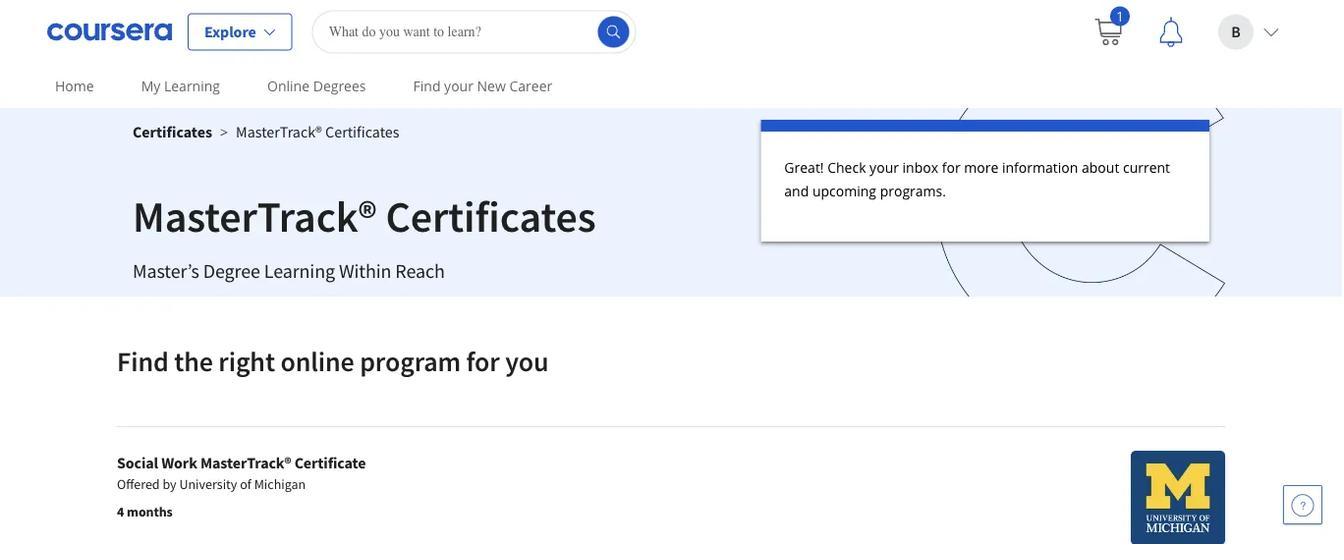 Task type: locate. For each thing, give the bounding box(es) containing it.
0 vertical spatial learning
[[164, 77, 220, 95]]

career
[[510, 77, 553, 95]]

upcoming
[[813, 181, 877, 200]]

4
[[117, 503, 124, 521]]

online
[[280, 344, 354, 379]]

1 vertical spatial find
[[117, 344, 169, 379]]

your
[[444, 77, 474, 95], [870, 158, 899, 176]]

for
[[942, 158, 961, 176], [466, 344, 500, 379]]

1 horizontal spatial find
[[413, 77, 441, 95]]

find inside find your new career link
[[413, 77, 441, 95]]

for left 'more'
[[942, 158, 961, 176]]

coursera image
[[47, 16, 172, 48]]

0 horizontal spatial your
[[444, 77, 474, 95]]

online degrees link
[[259, 64, 374, 108]]

check
[[828, 158, 866, 176]]

master's
[[133, 259, 199, 284]]

your left new
[[444, 77, 474, 95]]

find the right online program for you
[[117, 344, 549, 379]]

about
[[1082, 158, 1120, 176]]

great! check your inbox for more information about current and upcoming programs.
[[785, 158, 1170, 200]]

explore
[[204, 22, 256, 42]]

mastertrack® inside social work mastertrack® certificate offered by university of michigan 4 months
[[200, 453, 291, 473]]

certificates link
[[133, 122, 212, 142]]

social
[[117, 453, 158, 473]]

0 horizontal spatial find
[[117, 344, 169, 379]]

1 horizontal spatial your
[[870, 158, 899, 176]]

degree
[[203, 259, 260, 284]]

find your new career link
[[405, 64, 560, 108]]

explore button
[[188, 13, 293, 51]]

my learning link
[[133, 64, 228, 108]]

learning left within
[[264, 259, 335, 284]]

certificate
[[294, 453, 366, 473]]

my
[[141, 77, 161, 95]]

right
[[218, 344, 275, 379]]

0 horizontal spatial learning
[[164, 77, 220, 95]]

master's degree learning within reach
[[133, 259, 445, 284]]

by
[[163, 476, 177, 493]]

1 vertical spatial your
[[870, 158, 899, 176]]

find your new career
[[413, 77, 553, 95]]

What do you want to learn? text field
[[312, 10, 637, 54]]

0 vertical spatial find
[[413, 77, 441, 95]]

michigan
[[254, 476, 306, 493]]

0 horizontal spatial for
[[466, 344, 500, 379]]

learning
[[164, 77, 220, 95], [264, 259, 335, 284]]

university of michigan image
[[1131, 451, 1225, 544]]

mastertrack®
[[236, 122, 322, 142], [133, 189, 377, 243], [200, 453, 291, 473]]

b
[[1232, 22, 1241, 42]]

learning right the my
[[164, 77, 220, 95]]

university
[[179, 476, 237, 493]]

your left inbox
[[870, 158, 899, 176]]

1 horizontal spatial for
[[942, 158, 961, 176]]

None search field
[[312, 10, 637, 54]]

find left the
[[117, 344, 169, 379]]

find left new
[[413, 77, 441, 95]]

1 vertical spatial learning
[[264, 259, 335, 284]]

for inside great! check your inbox for more information about current and upcoming programs.
[[942, 158, 961, 176]]

home
[[55, 77, 94, 95]]

inbox
[[903, 158, 939, 176]]

mastertrack® down online
[[236, 122, 322, 142]]

find
[[413, 77, 441, 95], [117, 344, 169, 379]]

2 vertical spatial mastertrack®
[[200, 453, 291, 473]]

home link
[[47, 64, 102, 108]]

and
[[785, 181, 809, 200]]

mastertrack® certificates link
[[236, 122, 399, 142]]

certificates down degrees
[[325, 122, 399, 142]]

1 vertical spatial mastertrack®
[[133, 189, 377, 243]]

certificates
[[133, 122, 212, 142], [325, 122, 399, 142], [386, 189, 596, 243]]

0 vertical spatial mastertrack®
[[236, 122, 322, 142]]

1 vertical spatial for
[[466, 344, 500, 379]]

for left you
[[466, 344, 500, 379]]

1
[[1116, 6, 1124, 25]]

months
[[127, 503, 173, 521]]

0 vertical spatial for
[[942, 158, 961, 176]]

social work mastertrack® certificate offered by university of michigan 4 months
[[117, 453, 366, 521]]

mastertrack® up degree
[[133, 189, 377, 243]]

mastertrack® for certificates
[[236, 122, 322, 142]]

online
[[267, 77, 310, 95]]

mastertrack® up the of
[[200, 453, 291, 473]]



Task type: vqa. For each thing, say whether or not it's contained in the screenshot.
rightmost LEARNING
yes



Task type: describe. For each thing, give the bounding box(es) containing it.
programs.
[[880, 181, 946, 200]]

more
[[964, 158, 999, 176]]

reach
[[395, 259, 445, 284]]

your inside great! check your inbox for more information about current and upcoming programs.
[[870, 158, 899, 176]]

within
[[339, 259, 392, 284]]

help center image
[[1291, 493, 1315, 517]]

mastertrack® certificates
[[133, 189, 596, 243]]

find for find the right online program for you
[[117, 344, 169, 379]]

great!
[[785, 158, 824, 176]]

shopping cart: 1 item element
[[1093, 6, 1130, 48]]

my learning
[[141, 77, 220, 95]]

the
[[174, 344, 213, 379]]

of
[[240, 476, 251, 493]]

current
[[1123, 158, 1170, 176]]

mastertrack® for certificate
[[200, 453, 291, 473]]

you
[[505, 344, 549, 379]]

learning inside 'link'
[[164, 77, 220, 95]]

0 vertical spatial your
[[444, 77, 474, 95]]

1 horizontal spatial learning
[[264, 259, 335, 284]]

certificates up "reach"
[[386, 189, 596, 243]]

program
[[360, 344, 461, 379]]

find for find your new career
[[413, 77, 441, 95]]

b button
[[1203, 0, 1295, 63]]

>
[[220, 122, 228, 141]]

offered
[[117, 476, 160, 493]]

certificates > mastertrack® certificates
[[133, 122, 399, 142]]

1 link
[[1077, 0, 1140, 63]]

certificates down the my learning 'link'
[[133, 122, 212, 142]]

degrees
[[313, 77, 366, 95]]

work
[[161, 453, 197, 473]]

online degrees
[[267, 77, 366, 95]]

new
[[477, 77, 506, 95]]

information
[[1002, 158, 1078, 176]]



